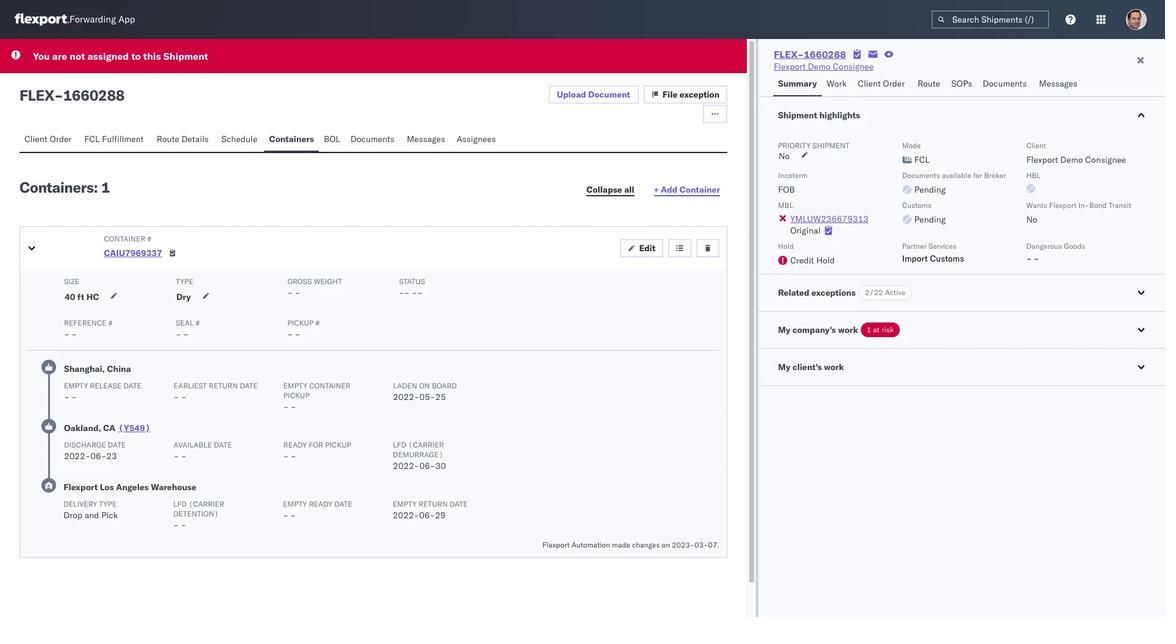 Task type: describe. For each thing, give the bounding box(es) containing it.
client's
[[793, 362, 822, 373]]

flexport for flexport los angeles warehouse
[[64, 482, 98, 493]]

0 vertical spatial for
[[974, 171, 983, 180]]

bond
[[1090, 201, 1107, 210]]

seal
[[176, 318, 194, 328]]

documents for bottommost documents button
[[351, 134, 395, 145]]

services
[[929, 242, 957, 251]]

0 horizontal spatial 1660288
[[63, 86, 125, 104]]

1 horizontal spatial on
[[662, 541, 670, 550]]

containers
[[269, 134, 314, 145]]

flexport inside wants flexport in-bond transit no
[[1050, 201, 1077, 210]]

date for empty return date 2022-06-29
[[450, 500, 468, 509]]

laden
[[393, 381, 418, 390]]

lfd (carrier demurrage) 2022-06-30
[[393, 440, 446, 472]]

summary
[[779, 78, 817, 89]]

shipment inside button
[[779, 110, 818, 121]]

caiu7969337 button
[[104, 248, 162, 259]]

fcl fulfillment
[[84, 134, 144, 145]]

edit
[[640, 243, 656, 254]]

customs inside partner services import customs
[[931, 253, 965, 264]]

route details button
[[152, 128, 217, 152]]

goods
[[1065, 242, 1086, 251]]

date for empty ready date - -
[[335, 500, 353, 509]]

(carrier for -
[[189, 500, 224, 509]]

flexport demo consignee link
[[774, 60, 874, 73]]

0 vertical spatial hold
[[779, 242, 794, 251]]

0 vertical spatial customs
[[903, 201, 932, 210]]

documents for the rightmost documents button
[[983, 78, 1028, 89]]

drop
[[64, 510, 82, 521]]

0 vertical spatial order
[[884, 78, 906, 89]]

dangerous
[[1027, 242, 1063, 251]]

empty ready date - -
[[283, 500, 353, 521]]

flexport los angeles warehouse
[[64, 482, 197, 493]]

angeles
[[116, 482, 149, 493]]

documents for documents available for broker
[[903, 171, 941, 180]]

containers: 1
[[20, 178, 110, 196]]

demo inside client flexport demo consignee incoterm fob
[[1061, 154, 1084, 165]]

0 horizontal spatial messages button
[[402, 128, 452, 152]]

reference
[[64, 318, 107, 328]]

1 vertical spatial client order button
[[20, 128, 79, 152]]

my company's work
[[779, 325, 859, 336]]

changes
[[633, 541, 660, 550]]

summary button
[[774, 73, 822, 96]]

delivery
[[64, 500, 97, 509]]

priority
[[779, 141, 811, 150]]

documents available for broker
[[903, 171, 1007, 180]]

03-
[[695, 541, 709, 550]]

2022- for detention)
[[393, 510, 419, 521]]

empty for empty container pickup - -
[[284, 381, 308, 390]]

pickup for 2022-06-30
[[325, 440, 352, 450]]

06- for detention)
[[419, 510, 435, 521]]

caiu7969337
[[104, 248, 162, 259]]

empty container pickup - -
[[284, 381, 351, 412]]

in-
[[1079, 201, 1090, 210]]

flexport inside client flexport demo consignee incoterm fob
[[1027, 154, 1059, 165]]

mbl
[[779, 201, 794, 210]]

shanghai, china
[[64, 364, 131, 375]]

made
[[612, 541, 631, 550]]

shipment highlights button
[[759, 97, 1166, 134]]

lfd for 2022-
[[393, 440, 407, 450]]

+
[[654, 184, 659, 195]]

0 horizontal spatial 1
[[101, 178, 110, 196]]

this
[[143, 50, 161, 62]]

0 vertical spatial demo
[[808, 61, 831, 72]]

(carrier for 06-
[[409, 440, 444, 450]]

1 vertical spatial container
[[104, 234, 145, 243]]

upload document
[[557, 89, 631, 100]]

my for my client's work
[[779, 362, 791, 373]]

collapse all button
[[580, 181, 642, 199]]

weight
[[314, 277, 342, 286]]

07.
[[709, 541, 720, 550]]

collapse
[[587, 184, 623, 195]]

1 horizontal spatial client order button
[[853, 73, 913, 96]]

demurrage)
[[393, 450, 444, 459]]

status -- --
[[399, 277, 425, 298]]

fcl fulfillment button
[[79, 128, 152, 152]]

type
[[99, 500, 117, 509]]

you are not assigned to this shipment
[[33, 50, 208, 62]]

pickup # - -
[[288, 318, 320, 340]]

board
[[432, 381, 457, 390]]

flexport automation made changes on 2023-03-07.
[[543, 541, 720, 550]]

edit button
[[621, 239, 664, 257]]

date for empty release date - -
[[124, 381, 142, 390]]

containers:
[[20, 178, 98, 196]]

0 vertical spatial messages button
[[1035, 73, 1085, 96]]

gross
[[288, 277, 312, 286]]

priority shipment
[[779, 141, 850, 150]]

containers button
[[264, 128, 319, 152]]

my client's work button
[[759, 349, 1166, 386]]

file
[[663, 89, 678, 100]]

empty return date 2022-06-29
[[393, 500, 468, 521]]

ca
[[103, 423, 116, 434]]

empty for empty ready date - -
[[283, 500, 307, 509]]

earliest return date - -
[[174, 381, 258, 403]]

flex-1660288 link
[[774, 48, 847, 60]]

container
[[309, 381, 351, 390]]

at
[[874, 325, 880, 334]]

forwarding app
[[70, 14, 135, 25]]

0 horizontal spatial order
[[50, 134, 72, 145]]

# for container #
[[147, 234, 151, 243]]

messages for the topmost messages button
[[1040, 78, 1078, 89]]

pickup for 2022-05-25
[[284, 391, 310, 400]]

client for the rightmost client order button
[[858, 78, 881, 89]]

2023-
[[672, 541, 695, 550]]

release
[[90, 381, 122, 390]]

available
[[943, 171, 972, 180]]

date inside discharge date 2022-06-23
[[108, 440, 126, 450]]

fulfillment
[[102, 134, 144, 145]]

sops
[[952, 78, 973, 89]]

status
[[399, 277, 425, 286]]

flexport for flexport demo consignee
[[774, 61, 806, 72]]

bol button
[[319, 128, 346, 152]]

1 horizontal spatial hold
[[817, 255, 835, 266]]

route button
[[913, 73, 947, 96]]

upload document button
[[549, 85, 639, 104]]

all
[[625, 184, 635, 195]]

# for pickup # - -
[[316, 318, 320, 328]]

flexport. image
[[15, 13, 70, 26]]

Search Shipments (/) text field
[[932, 10, 1050, 29]]

detention)
[[173, 509, 219, 519]]

china
[[107, 364, 131, 375]]



Task type: locate. For each thing, give the bounding box(es) containing it.
(carrier up detention)
[[189, 500, 224, 509]]

empty inside empty release date - -
[[64, 381, 88, 390]]

credit
[[791, 255, 815, 266]]

fcl down the mode
[[915, 154, 931, 165]]

document
[[589, 89, 631, 100]]

# inside pickup # - -
[[316, 318, 320, 328]]

0 vertical spatial my
[[779, 325, 791, 336]]

1 vertical spatial documents
[[351, 134, 395, 145]]

ready
[[284, 440, 307, 450]]

2 horizontal spatial client
[[1027, 141, 1047, 150]]

wants
[[1027, 201, 1048, 210]]

customs up the partner
[[903, 201, 932, 210]]

reference # - -
[[64, 318, 113, 340]]

container up caiu7969337 at the top of the page
[[104, 234, 145, 243]]

date inside empty return date 2022-06-29
[[450, 500, 468, 509]]

active
[[886, 288, 906, 297]]

demo up in-
[[1061, 154, 1084, 165]]

2022- for -
[[393, 461, 420, 472]]

app
[[118, 14, 135, 25]]

fob
[[779, 184, 795, 195]]

date inside empty release date - -
[[124, 381, 142, 390]]

documents right bol button
[[351, 134, 395, 145]]

# right pickup
[[316, 318, 320, 328]]

route left sops
[[918, 78, 941, 89]]

no inside wants flexport in-bond transit no
[[1027, 214, 1038, 225]]

empty for empty return date 2022-06-29
[[393, 500, 417, 509]]

date inside available date - -
[[214, 440, 232, 450]]

route inside button
[[157, 134, 179, 145]]

0 vertical spatial return
[[209, 381, 238, 390]]

messages button
[[1035, 73, 1085, 96], [402, 128, 452, 152]]

1 horizontal spatial container
[[680, 184, 721, 195]]

0 horizontal spatial pickup
[[284, 391, 310, 400]]

customs down services
[[931, 253, 965, 264]]

1 horizontal spatial messages button
[[1035, 73, 1085, 96]]

on
[[419, 381, 430, 390], [662, 541, 670, 550]]

highlights
[[820, 110, 861, 121]]

order down flex - 1660288 at the left of page
[[50, 134, 72, 145]]

# for reference # - -
[[108, 318, 113, 328]]

0 vertical spatial container
[[680, 184, 721, 195]]

2022- inside discharge date 2022-06-23
[[64, 451, 91, 462]]

pending
[[915, 184, 946, 195], [915, 214, 946, 225]]

1 horizontal spatial client
[[858, 78, 881, 89]]

pick
[[101, 510, 118, 521]]

1 vertical spatial shipment
[[779, 110, 818, 121]]

pickup
[[284, 391, 310, 400], [325, 440, 352, 450]]

1 vertical spatial (carrier
[[189, 500, 224, 509]]

0 horizontal spatial documents button
[[346, 128, 402, 152]]

1 vertical spatial for
[[309, 440, 323, 450]]

company's
[[793, 325, 837, 336]]

discharge date 2022-06-23
[[64, 440, 126, 462]]

# for seal # - -
[[196, 318, 200, 328]]

no down wants
[[1027, 214, 1038, 225]]

1660288 down assigned
[[63, 86, 125, 104]]

client right work button
[[858, 78, 881, 89]]

on left 2023-
[[662, 541, 670, 550]]

work right client's
[[825, 362, 845, 373]]

exception
[[680, 89, 720, 100]]

return inside empty return date 2022-06-29
[[419, 500, 448, 509]]

empty for empty release date - -
[[64, 381, 88, 390]]

1 vertical spatial return
[[419, 500, 448, 509]]

2022- down 'discharge'
[[64, 451, 91, 462]]

2022- down laden
[[393, 392, 420, 403]]

fcl inside button
[[84, 134, 100, 145]]

hc
[[86, 292, 99, 303]]

client flexport demo consignee incoterm fob
[[779, 141, 1127, 195]]

lfd inside lfd (carrier detention) - -
[[173, 500, 187, 509]]

1 horizontal spatial order
[[884, 78, 906, 89]]

0 horizontal spatial fcl
[[84, 134, 100, 145]]

empty down lfd (carrier demurrage) 2022-06-30
[[393, 500, 417, 509]]

empty inside empty return date 2022-06-29
[[393, 500, 417, 509]]

messages for leftmost messages button
[[407, 134, 446, 145]]

1 pending from the top
[[915, 184, 946, 195]]

documents right sops button at top
[[983, 78, 1028, 89]]

25
[[436, 392, 446, 403]]

return right "earliest"
[[209, 381, 238, 390]]

0 horizontal spatial client order
[[24, 134, 72, 145]]

0 vertical spatial 1660288
[[804, 48, 847, 60]]

2022- left 29
[[393, 510, 419, 521]]

06- for -
[[420, 461, 436, 472]]

0 vertical spatial pending
[[915, 184, 946, 195]]

1 vertical spatial fcl
[[915, 154, 931, 165]]

# inside reference # - -
[[108, 318, 113, 328]]

0 horizontal spatial no
[[779, 151, 790, 162]]

0 vertical spatial documents
[[983, 78, 1028, 89]]

0 horizontal spatial messages
[[407, 134, 446, 145]]

empty release date - -
[[64, 381, 142, 403]]

documents down the mode
[[903, 171, 941, 180]]

1 horizontal spatial fcl
[[915, 154, 931, 165]]

1 horizontal spatial route
[[918, 78, 941, 89]]

my
[[779, 325, 791, 336], [779, 362, 791, 373]]

0 horizontal spatial for
[[309, 440, 323, 450]]

1 horizontal spatial client order
[[858, 78, 906, 89]]

# inside the seal # - -
[[196, 318, 200, 328]]

lfd for -
[[173, 500, 187, 509]]

on up 05-
[[419, 381, 430, 390]]

2022- for date
[[393, 392, 420, 403]]

shipment right this
[[163, 50, 208, 62]]

1 vertical spatial demo
[[1061, 154, 1084, 165]]

client order button down flex
[[20, 128, 79, 152]]

1 vertical spatial lfd
[[173, 500, 187, 509]]

messages
[[1040, 78, 1078, 89], [407, 134, 446, 145]]

+ add container
[[654, 184, 721, 195]]

1 at risk
[[867, 325, 894, 334]]

0 horizontal spatial client order button
[[20, 128, 79, 152]]

fcl left fulfillment
[[84, 134, 100, 145]]

# right seal
[[196, 318, 200, 328]]

1 vertical spatial documents button
[[346, 128, 402, 152]]

1 horizontal spatial shipment
[[779, 110, 818, 121]]

0 horizontal spatial shipment
[[163, 50, 208, 62]]

lfd down warehouse on the left
[[173, 500, 187, 509]]

2022- down demurrage)
[[393, 461, 420, 472]]

0 vertical spatial client order button
[[853, 73, 913, 96]]

route for route details
[[157, 134, 179, 145]]

lfd up demurrage)
[[393, 440, 407, 450]]

los
[[100, 482, 114, 493]]

empty inside "empty ready date - -"
[[283, 500, 307, 509]]

40 ft hc
[[65, 292, 99, 303]]

route for route
[[918, 78, 941, 89]]

route
[[918, 78, 941, 89], [157, 134, 179, 145]]

flexport left automation
[[543, 541, 570, 550]]

2 horizontal spatial documents
[[983, 78, 1028, 89]]

client order button right work at the right top of the page
[[853, 73, 913, 96]]

work for my company's work
[[839, 325, 859, 336]]

return
[[209, 381, 238, 390], [419, 500, 448, 509]]

1 vertical spatial consignee
[[1086, 154, 1127, 165]]

empty down shanghai,
[[64, 381, 88, 390]]

client order button
[[853, 73, 913, 96], [20, 128, 79, 152]]

2 my from the top
[[779, 362, 791, 373]]

return up 29
[[419, 500, 448, 509]]

date inside "empty ready date - -"
[[335, 500, 353, 509]]

pickup inside ready for pickup - -
[[325, 440, 352, 450]]

no down priority
[[779, 151, 790, 162]]

flexport up hbl
[[1027, 154, 1059, 165]]

pickup down container at the left bottom of the page
[[284, 391, 310, 400]]

work for my client's work
[[825, 362, 845, 373]]

risk
[[882, 325, 894, 334]]

1 vertical spatial hold
[[817, 255, 835, 266]]

date inside earliest return date - -
[[240, 381, 258, 390]]

ymluw236679313 button
[[791, 214, 869, 225]]

2 pending from the top
[[915, 214, 946, 225]]

hold right credit
[[817, 255, 835, 266]]

available
[[174, 440, 212, 450]]

for inside ready for pickup - -
[[309, 440, 323, 450]]

flex-1660288
[[774, 48, 847, 60]]

flex
[[20, 86, 54, 104]]

06- down demurrage)
[[420, 461, 436, 472]]

05-
[[420, 392, 436, 403]]

client for bottommost client order button
[[24, 134, 47, 145]]

1 horizontal spatial documents button
[[979, 73, 1035, 96]]

upload
[[557, 89, 586, 100]]

0 horizontal spatial consignee
[[833, 61, 874, 72]]

for left broker
[[974, 171, 983, 180]]

06- down lfd (carrier demurrage) 2022-06-30
[[419, 510, 435, 521]]

0 horizontal spatial route
[[157, 134, 179, 145]]

0 vertical spatial fcl
[[84, 134, 100, 145]]

work
[[839, 325, 859, 336], [825, 362, 845, 373]]

order left the route button
[[884, 78, 906, 89]]

incoterm
[[779, 171, 808, 180]]

2 vertical spatial documents
[[903, 171, 941, 180]]

add
[[661, 184, 678, 195]]

0 vertical spatial 1
[[101, 178, 110, 196]]

my inside my client's work "button"
[[779, 362, 791, 373]]

lfd inside lfd (carrier demurrage) 2022-06-30
[[393, 440, 407, 450]]

1 horizontal spatial messages
[[1040, 78, 1078, 89]]

1 vertical spatial pickup
[[325, 440, 352, 450]]

import
[[903, 253, 928, 264]]

lfd
[[393, 440, 407, 450], [173, 500, 187, 509]]

1 vertical spatial my
[[779, 362, 791, 373]]

container right add
[[680, 184, 721, 195]]

forwarding
[[70, 14, 116, 25]]

hold up credit
[[779, 242, 794, 251]]

no
[[779, 151, 790, 162], [1027, 214, 1038, 225]]

work left the at in the right of the page
[[839, 325, 859, 336]]

1 vertical spatial client order
[[24, 134, 72, 145]]

0 vertical spatial consignee
[[833, 61, 874, 72]]

1 horizontal spatial pickup
[[325, 440, 352, 450]]

0 vertical spatial (carrier
[[409, 440, 444, 450]]

documents button
[[979, 73, 1035, 96], [346, 128, 402, 152]]

return inside earliest return date - -
[[209, 381, 238, 390]]

transit
[[1109, 201, 1132, 210]]

0 horizontal spatial hold
[[779, 242, 794, 251]]

1 horizontal spatial return
[[419, 500, 448, 509]]

hbl
[[1027, 171, 1041, 180]]

(carrier
[[409, 440, 444, 450], [189, 500, 224, 509]]

(carrier inside lfd (carrier demurrage) 2022-06-30
[[409, 440, 444, 450]]

1 vertical spatial route
[[157, 134, 179, 145]]

route details
[[157, 134, 209, 145]]

0 vertical spatial pickup
[[284, 391, 310, 400]]

details
[[182, 134, 209, 145]]

2022- inside lfd (carrier demurrage) 2022-06-30
[[393, 461, 420, 472]]

1 left the at in the right of the page
[[867, 325, 872, 334]]

0 vertical spatial client order
[[858, 78, 906, 89]]

credit hold
[[791, 255, 835, 266]]

to
[[131, 50, 141, 62]]

pending down documents available for broker
[[915, 184, 946, 195]]

0 vertical spatial on
[[419, 381, 430, 390]]

06- inside empty return date 2022-06-29
[[419, 510, 435, 521]]

29
[[435, 510, 446, 521]]

date for earliest return date - -
[[240, 381, 258, 390]]

pending for documents available for broker
[[915, 184, 946, 195]]

and
[[85, 510, 99, 521]]

schedule
[[222, 134, 258, 145]]

oakland,
[[64, 423, 101, 434]]

flexport up "delivery"
[[64, 482, 98, 493]]

0 horizontal spatial on
[[419, 381, 430, 390]]

# up caiu7969337 at the top of the page
[[147, 234, 151, 243]]

shanghai,
[[64, 364, 105, 375]]

2022- inside empty return date 2022-06-29
[[393, 510, 419, 521]]

1 vertical spatial messages button
[[402, 128, 452, 152]]

empty left container at the left bottom of the page
[[284, 381, 308, 390]]

2022- inside laden on board 2022-05-25
[[393, 392, 420, 403]]

pending up services
[[915, 214, 946, 225]]

# right reference
[[108, 318, 113, 328]]

pending for customs
[[915, 214, 946, 225]]

container inside button
[[680, 184, 721, 195]]

schedule button
[[217, 128, 264, 152]]

oakland, ca (y549)
[[64, 423, 150, 434]]

empty left ready
[[283, 500, 307, 509]]

demo down the flex-1660288
[[808, 61, 831, 72]]

0 vertical spatial shipment
[[163, 50, 208, 62]]

client up hbl
[[1027, 141, 1047, 150]]

0 horizontal spatial lfd
[[173, 500, 187, 509]]

1 vertical spatial order
[[50, 134, 72, 145]]

1 horizontal spatial documents
[[903, 171, 941, 180]]

assignees
[[457, 134, 496, 145]]

client order right work button
[[858, 78, 906, 89]]

available date - -
[[174, 440, 232, 462]]

flexport left in-
[[1050, 201, 1077, 210]]

empty inside empty container pickup - -
[[284, 381, 308, 390]]

0 vertical spatial no
[[779, 151, 790, 162]]

1 vertical spatial customs
[[931, 253, 965, 264]]

flexport
[[774, 61, 806, 72], [1027, 154, 1059, 165], [1050, 201, 1077, 210], [64, 482, 98, 493], [543, 541, 570, 550]]

return for -
[[209, 381, 238, 390]]

1 horizontal spatial (carrier
[[409, 440, 444, 450]]

seal # - -
[[176, 318, 200, 340]]

return for 06-
[[419, 500, 448, 509]]

0 horizontal spatial documents
[[351, 134, 395, 145]]

0 horizontal spatial return
[[209, 381, 238, 390]]

fcl for fcl fulfillment
[[84, 134, 100, 145]]

consignee up work at the right top of the page
[[833, 61, 874, 72]]

pickup
[[288, 318, 314, 328]]

my for my company's work
[[779, 325, 791, 336]]

flexport for flexport automation made changes on 2023-03-07.
[[543, 541, 570, 550]]

for
[[974, 171, 983, 180], [309, 440, 323, 450]]

1 right containers:
[[101, 178, 110, 196]]

work inside my client's work "button"
[[825, 362, 845, 373]]

1 horizontal spatial no
[[1027, 214, 1038, 225]]

0 horizontal spatial (carrier
[[189, 500, 224, 509]]

for right ready
[[309, 440, 323, 450]]

#
[[147, 234, 151, 243], [108, 318, 113, 328], [196, 318, 200, 328], [316, 318, 320, 328]]

0 vertical spatial lfd
[[393, 440, 407, 450]]

0 vertical spatial documents button
[[979, 73, 1035, 96]]

consignee up bond
[[1086, 154, 1127, 165]]

documents button right bol
[[346, 128, 402, 152]]

1 horizontal spatial 1
[[867, 325, 872, 334]]

06- inside discharge date 2022-06-23
[[91, 451, 106, 462]]

1 horizontal spatial for
[[974, 171, 983, 180]]

route left details
[[157, 134, 179, 145]]

1 vertical spatial 1
[[867, 325, 872, 334]]

on inside laden on board 2022-05-25
[[419, 381, 430, 390]]

pickup right ready
[[325, 440, 352, 450]]

client inside client flexport demo consignee incoterm fob
[[1027, 141, 1047, 150]]

pickup inside empty container pickup - -
[[284, 391, 310, 400]]

1 vertical spatial 1660288
[[63, 86, 125, 104]]

related
[[779, 287, 810, 298]]

assignees button
[[452, 128, 503, 152]]

my left company's
[[779, 325, 791, 336]]

file exception button
[[644, 85, 728, 104], [644, 85, 728, 104]]

partner services import customs
[[903, 242, 965, 264]]

23
[[106, 451, 117, 462]]

file exception
[[663, 89, 720, 100]]

fcl for fcl
[[915, 154, 931, 165]]

1 horizontal spatial consignee
[[1086, 154, 1127, 165]]

consignee inside client flexport demo consignee incoterm fob
[[1086, 154, 1127, 165]]

wants flexport in-bond transit no
[[1027, 201, 1132, 225]]

my left client's
[[779, 362, 791, 373]]

0 horizontal spatial container
[[104, 234, 145, 243]]

flexport down flex-
[[774, 61, 806, 72]]

client down flex
[[24, 134, 47, 145]]

date
[[124, 381, 142, 390], [240, 381, 258, 390], [108, 440, 126, 450], [214, 440, 232, 450], [335, 500, 353, 509], [450, 500, 468, 509]]

route inside button
[[918, 78, 941, 89]]

1 horizontal spatial 1660288
[[804, 48, 847, 60]]

06- inside lfd (carrier demurrage) 2022-06-30
[[420, 461, 436, 472]]

(carrier inside lfd (carrier detention) - -
[[189, 500, 224, 509]]

0 vertical spatial work
[[839, 325, 859, 336]]

1 vertical spatial work
[[825, 362, 845, 373]]

1 vertical spatial on
[[662, 541, 670, 550]]

1 my from the top
[[779, 325, 791, 336]]

demo
[[808, 61, 831, 72], [1061, 154, 1084, 165]]

0 horizontal spatial demo
[[808, 61, 831, 72]]

shipment up priority
[[779, 110, 818, 121]]

(carrier up demurrage)
[[409, 440, 444, 450]]

flexport inside flexport demo consignee link
[[774, 61, 806, 72]]

client order down flex
[[24, 134, 72, 145]]

0 vertical spatial messages
[[1040, 78, 1078, 89]]

client order
[[858, 78, 906, 89], [24, 134, 72, 145]]

1 horizontal spatial lfd
[[393, 440, 407, 450]]

1 vertical spatial messages
[[407, 134, 446, 145]]

collapse all
[[587, 184, 635, 195]]

partner
[[903, 242, 927, 251]]

container
[[680, 184, 721, 195], [104, 234, 145, 243]]

work button
[[822, 73, 853, 96]]

06- down 'discharge'
[[91, 451, 106, 462]]

documents button right sops
[[979, 73, 1035, 96]]

1660288 up flexport demo consignee
[[804, 48, 847, 60]]

0 horizontal spatial client
[[24, 134, 47, 145]]



Task type: vqa. For each thing, say whether or not it's contained in the screenshot.


